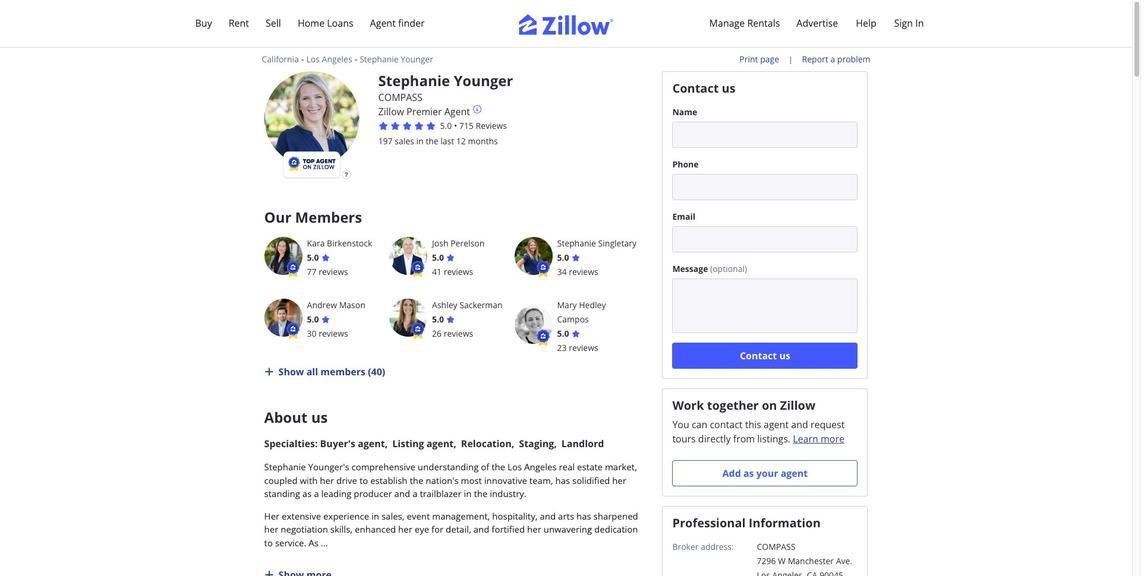 Task type: describe. For each thing, give the bounding box(es) containing it.
top agent image for 77
[[283, 260, 302, 279]]

stephanie for stephanie singletary
[[557, 238, 596, 249]]

message
[[673, 263, 708, 275]]

26 reviews link
[[432, 327, 473, 341]]

most
[[461, 475, 482, 487]]

and inside the stephanie younger's comprehensive understanding of the los angeles real estate market, coupled with her drive to establish the nation's most innovative team, has solidified her standing as a leading producer and a trailblazer in the industry.
[[394, 488, 410, 500]]

5.0 for mary hedley campos
[[557, 328, 569, 339]]

younger for stephanie younger compass
[[454, 71, 513, 90]]

members
[[295, 207, 362, 227]]

Name text field
[[673, 122, 858, 148]]

23 reviews link
[[557, 341, 598, 355]]

you
[[673, 419, 690, 432]]

information
[[749, 515, 821, 532]]

on
[[762, 398, 777, 414]]

to inside her extensive experience in sales, event management, hospitality, and arts has sharpened her negotiation skills, enhanced her eye for detail, and fortified her unwavering dedication to service. as ...
[[264, 537, 273, 549]]

listing agent
[[393, 438, 454, 451]]

advertise link
[[789, 10, 847, 37]]

34
[[557, 266, 567, 277]]

agent finder
[[370, 17, 425, 30]]

trailblazer
[[420, 488, 462, 500]]

contact us inside button
[[740, 350, 791, 363]]

for
[[432, 524, 444, 536]]

hospitality,
[[492, 510, 538, 522]]

about us
[[264, 408, 328, 427]]

us inside contact us button
[[780, 350, 791, 363]]

top agent image for 34
[[534, 260, 553, 279]]

sales
[[395, 135, 414, 147]]

41 reviews
[[432, 266, 473, 277]]

and inside you can contact this agent and request tours directly from listings.
[[791, 419, 808, 432]]

josh perelson
[[432, 238, 485, 249]]

her down younger's
[[320, 475, 334, 487]]

34 reviews
[[557, 266, 598, 277]]

months
[[468, 135, 498, 147]]

your
[[757, 467, 779, 480]]

understanding
[[418, 461, 479, 473]]

josh
[[432, 238, 449, 249]]

main navigation
[[0, 0, 1133, 48]]

buyer's
[[320, 438, 355, 451]]

30
[[307, 328, 317, 339]]

has inside her extensive experience in sales, event management, hospitality, and arts has sharpened her negotiation skills, enhanced her eye for detail, and fortified her unwavering dedication to service. as ...
[[577, 510, 591, 522]]

top agent image for 41
[[408, 260, 428, 279]]

with
[[300, 475, 318, 487]]

standing
[[264, 488, 300, 500]]

41 reviews link
[[432, 265, 473, 279]]

the left nation's in the bottom left of the page
[[410, 475, 424, 487]]

name
[[673, 106, 698, 118]]

zillow premier agent
[[378, 105, 470, 118]]

5.0 • 715 reviews
[[440, 120, 507, 131]]

add
[[723, 467, 741, 480]]

younger for stephanie younger
[[401, 54, 433, 65]]

manage
[[710, 17, 745, 30]]

los inside the stephanie younger's comprehensive understanding of the los angeles real estate market, coupled with her drive to establish the nation's most innovative team, has solidified her standing as a leading producer and a trailblazer in the industry.
[[508, 461, 522, 473]]

specialties
[[264, 438, 315, 451]]

service.
[[275, 537, 306, 549]]

sell link
[[257, 10, 289, 37]]

Phone text field
[[673, 174, 858, 200]]

andrew mason
[[307, 299, 365, 311]]

77 reviews
[[307, 266, 348, 277]]

compass 7296 w manchester ave.
[[757, 542, 853, 567]]

show all members ( 40 )
[[279, 365, 385, 378]]

from
[[734, 433, 755, 446]]

5.0 for stephanie singletary
[[557, 252, 569, 263]]

add as your agent
[[723, 467, 808, 480]]

stephanie younger compass
[[378, 71, 513, 104]]

reviews
[[476, 120, 507, 131]]

5.0 for ashley sackerman
[[432, 314, 444, 325]]

los angeles link
[[307, 52, 352, 67]]

negotiation
[[281, 524, 328, 536]]

as
[[309, 537, 319, 549]]

30 reviews link
[[307, 327, 348, 341]]

rentals
[[748, 17, 780, 30]]

last
[[441, 135, 454, 147]]

in inside the stephanie younger's comprehensive understanding of the los angeles real estate market, coupled with her drive to establish the nation's most innovative team, has solidified her standing as a leading producer and a trailblazer in the industry.
[[464, 488, 472, 500]]

sell
[[266, 17, 281, 30]]

perelson
[[451, 238, 485, 249]]

as inside the stephanie younger's comprehensive understanding of the los angeles real estate market, coupled with her drive to establish the nation's most innovative team, has solidified her standing as a leading producer and a trailblazer in the industry.
[[303, 488, 312, 500]]

staging
[[519, 438, 554, 451]]

top agent image for 26
[[408, 321, 428, 340]]

younger's
[[308, 461, 349, 473]]

5.0 left •
[[440, 120, 452, 131]]

|
[[789, 55, 793, 65]]

agent inside main navigation
[[370, 17, 396, 30]]

agent inside button
[[781, 467, 808, 480]]

learn more
[[793, 433, 845, 446]]

0 vertical spatial contact
[[673, 80, 719, 96]]

enhanced
[[355, 524, 396, 536]]

30 reviews
[[307, 328, 348, 339]]

work
[[673, 398, 704, 414]]

top agent image for 23
[[534, 328, 553, 348]]

andrew
[[307, 299, 337, 311]]

broker address :
[[673, 542, 734, 553]]

compass inside stephanie younger compass
[[378, 91, 423, 104]]

print
[[740, 54, 758, 65]]

eye
[[415, 524, 429, 536]]

0 horizontal spatial a
[[314, 488, 319, 500]]

77 reviews link
[[307, 265, 348, 279]]

197
[[378, 135, 393, 147]]

34 reviews link
[[557, 265, 598, 279]]

angeles inside the stephanie younger's comprehensive understanding of the los angeles real estate market, coupled with her drive to establish the nation's most innovative team, has solidified her standing as a leading producer and a trailblazer in the industry.
[[524, 461, 557, 473]]

report
[[802, 54, 829, 65]]

los angeles
[[307, 54, 352, 65]]

page
[[761, 54, 779, 65]]

manage rentals link
[[701, 10, 789, 37]]

agent finder link
[[362, 10, 433, 37]]

ashley
[[432, 299, 458, 311]]

and right "detail,"
[[474, 524, 490, 536]]

experience
[[323, 510, 369, 522]]

5.0 for andrew mason
[[307, 314, 319, 325]]

work together on zillow
[[673, 398, 816, 414]]

her left eye
[[398, 524, 413, 536]]



Task type: locate. For each thing, give the bounding box(es) containing it.
as right add
[[744, 467, 754, 480]]

reviews right 77
[[319, 266, 348, 277]]

reviews for 23 reviews
[[569, 342, 598, 353]]

about
[[264, 408, 308, 427]]

1 horizontal spatial top agent image
[[408, 321, 428, 340]]

to
[[360, 475, 368, 487], [264, 537, 273, 549]]

in up enhanced
[[372, 510, 379, 522]]

0 vertical spatial compass
[[378, 91, 423, 104]]

5.0 up 34 at the left top of page
[[557, 252, 569, 263]]

1 horizontal spatial to
[[360, 475, 368, 487]]

26
[[432, 328, 442, 339]]

top agent image left 34 at the left top of page
[[534, 260, 553, 279]]

)
[[382, 365, 385, 378]]

problem
[[838, 54, 871, 65]]

as
[[744, 467, 754, 480], [303, 488, 312, 500]]

mary hedley campos
[[557, 299, 606, 325]]

1 vertical spatial to
[[264, 537, 273, 549]]

and down establish
[[394, 488, 410, 500]]

contact us up name
[[673, 80, 736, 96]]

arts
[[558, 510, 574, 522]]

agent right the your in the right bottom of the page
[[781, 467, 808, 480]]

and left arts
[[540, 510, 556, 522]]

stephanie inside the stephanie younger's comprehensive understanding of the los angeles real estate market, coupled with her drive to establish the nation's most innovative team, has solidified her standing as a leading producer and a trailblazer in the industry.
[[264, 461, 306, 473]]

los up innovative
[[508, 461, 522, 473]]

birkenstock
[[327, 238, 372, 249]]

stephanie up 34 reviews
[[557, 238, 596, 249]]

california
[[262, 54, 299, 65]]

5.0 up 77
[[307, 252, 319, 263]]

our members
[[264, 207, 362, 227]]

contact
[[710, 419, 743, 432]]

top agent image left 41
[[408, 260, 428, 279]]

1 vertical spatial compass
[[757, 542, 796, 553]]

zillow up 5 out of 5 stars image
[[378, 105, 404, 118]]

our
[[264, 207, 292, 227]]

contact us up on
[[740, 350, 791, 363]]

0 horizontal spatial angeles
[[322, 54, 352, 65]]

reviews for 26 reviews
[[444, 328, 473, 339]]

1 horizontal spatial has
[[577, 510, 591, 522]]

1 vertical spatial younger
[[454, 71, 513, 90]]

2 horizontal spatial a
[[831, 54, 835, 65]]

0 vertical spatial as
[[744, 467, 754, 480]]

stephanie down stephanie younger
[[378, 71, 450, 90]]

premier
[[407, 105, 442, 118]]

Email text field
[[673, 227, 858, 253]]

reviews right 30
[[319, 328, 348, 339]]

reviews right 23
[[569, 342, 598, 353]]

0 horizontal spatial compass
[[378, 91, 423, 104]]

zillow
[[378, 105, 404, 118], [780, 398, 816, 414]]

this
[[745, 419, 762, 432]]

0 vertical spatial us
[[722, 80, 736, 96]]

sharpened
[[594, 510, 638, 522]]

in
[[916, 17, 924, 30]]

top agent image left 30
[[283, 321, 302, 340]]

los right california
[[307, 54, 320, 65]]

in
[[416, 135, 424, 147], [464, 488, 472, 500], [372, 510, 379, 522]]

5.0 up 30
[[307, 314, 319, 325]]

extensive
[[282, 510, 321, 522]]

1 vertical spatial angeles
[[524, 461, 557, 473]]

contact us button
[[673, 343, 858, 369]]

5.0 for josh perelson
[[432, 252, 444, 263]]

2 vertical spatial in
[[372, 510, 379, 522]]

detail,
[[446, 524, 471, 536]]

1 horizontal spatial as
[[744, 467, 754, 480]]

reviews right 26
[[444, 328, 473, 339]]

ashley sackerman link
[[432, 298, 503, 312]]

0 horizontal spatial top agent image
[[283, 321, 302, 340]]

contact
[[673, 80, 719, 96], [740, 350, 777, 363]]

help link
[[848, 10, 885, 37]]

show
[[279, 365, 304, 378]]

los
[[307, 54, 320, 65], [508, 461, 522, 473]]

0 horizontal spatial as
[[303, 488, 312, 500]]

in down most
[[464, 488, 472, 500]]

top agent image
[[283, 260, 302, 279], [408, 260, 428, 279], [534, 260, 553, 279], [534, 328, 553, 348]]

2 horizontal spatial us
[[780, 350, 791, 363]]

0 horizontal spatial younger
[[401, 54, 433, 65]]

has inside the stephanie younger's comprehensive understanding of the los angeles real estate market, coupled with her drive to establish the nation's most innovative team, has solidified her standing as a leading producer and a trailblazer in the industry.
[[556, 475, 570, 487]]

agent up listings.
[[764, 419, 789, 432]]

the right of
[[492, 461, 505, 473]]

agent
[[370, 17, 396, 30], [445, 105, 470, 118]]

1 horizontal spatial zillow
[[780, 398, 816, 414]]

agent up understanding
[[427, 438, 454, 451]]

stephanie younger's comprehensive understanding of the los angeles real estate market, coupled with her drive to establish the nation's most innovative team, has solidified her standing as a leading producer and a trailblazer in the industry.
[[264, 461, 637, 500]]

0 vertical spatial zillow
[[378, 105, 404, 118]]

producer
[[354, 488, 392, 500]]

and up learn
[[791, 419, 808, 432]]

reviews right 34 at the left top of page
[[569, 266, 598, 277]]

mary hedley campos link
[[557, 298, 640, 327]]

to left service.
[[264, 537, 273, 549]]

professional information
[[673, 515, 821, 532]]

loans
[[327, 17, 353, 30]]

0 horizontal spatial has
[[556, 475, 570, 487]]

dedication
[[595, 524, 638, 536]]

younger up reviews
[[454, 71, 513, 90]]

compass inside compass 7296 w manchester ave.
[[757, 542, 796, 553]]

a down "with"
[[314, 488, 319, 500]]

her down her
[[264, 524, 278, 536]]

hedley
[[579, 299, 606, 311]]

2 top agent image from the left
[[408, 321, 428, 340]]

in right sales
[[416, 135, 424, 147]]

1 vertical spatial has
[[577, 510, 591, 522]]

0 horizontal spatial zillow
[[378, 105, 404, 118]]

event
[[407, 510, 430, 522]]

kara birkenstock link
[[307, 236, 372, 251]]

buy
[[195, 17, 212, 30]]

campos
[[557, 314, 589, 325]]

address
[[701, 542, 732, 553]]

1 vertical spatial zillow
[[780, 398, 816, 414]]

her
[[264, 510, 280, 522]]

landlord
[[562, 438, 604, 451]]

a right report on the right of the page
[[831, 54, 835, 65]]

7296
[[757, 556, 776, 567]]

agent left finder on the left of page
[[370, 17, 396, 30]]

a
[[831, 54, 835, 65], [314, 488, 319, 500], [413, 488, 418, 500]]

1 horizontal spatial agent
[[445, 105, 470, 118]]

stephanie singletary
[[557, 238, 637, 249]]

learn more link
[[793, 433, 845, 446]]

1 horizontal spatial a
[[413, 488, 418, 500]]

stephanie inside stephanie younger compass
[[378, 71, 450, 90]]

23
[[557, 342, 567, 353]]

1 horizontal spatial compass
[[757, 542, 796, 553]]

contact inside button
[[740, 350, 777, 363]]

1 horizontal spatial us
[[722, 80, 736, 96]]

reviews for 41 reviews
[[444, 266, 473, 277]]

0 vertical spatial los
[[307, 54, 320, 65]]

kara
[[307, 238, 325, 249]]

0 horizontal spatial agent
[[370, 17, 396, 30]]

0 horizontal spatial in
[[372, 510, 379, 522]]

1 horizontal spatial contact us
[[740, 350, 791, 363]]

andrew mason link
[[307, 298, 365, 312]]

rent
[[229, 17, 249, 30]]

stephanie for stephanie younger compass
[[378, 71, 450, 90]]

1 vertical spatial contact us
[[740, 350, 791, 363]]

as down "with"
[[303, 488, 312, 500]]

the left last
[[426, 135, 439, 147]]

1 vertical spatial los
[[508, 461, 522, 473]]

0 vertical spatial contact us
[[673, 80, 736, 96]]

nation's
[[426, 475, 459, 487]]

has down real
[[556, 475, 570, 487]]

1 top agent image from the left
[[283, 321, 302, 340]]

top agent image left 26
[[408, 321, 428, 340]]

reviews for 30 reviews
[[319, 328, 348, 339]]

home
[[298, 17, 325, 30]]

agent up •
[[445, 105, 470, 118]]

to up producer
[[360, 475, 368, 487]]

top agent image for 30
[[283, 321, 302, 340]]

listing
[[393, 438, 424, 451]]

0 vertical spatial to
[[360, 475, 368, 487]]

and
[[791, 419, 808, 432], [394, 488, 410, 500], [540, 510, 556, 522], [474, 524, 490, 536]]

1 vertical spatial agent
[[445, 105, 470, 118]]

5.0 up 23
[[557, 328, 569, 339]]

12
[[457, 135, 466, 147]]

contact up name
[[673, 80, 719, 96]]

has right arts
[[577, 510, 591, 522]]

0 horizontal spatial to
[[264, 537, 273, 549]]

estate
[[577, 461, 603, 473]]

0 horizontal spatial los
[[307, 54, 320, 65]]

zillow logo image
[[519, 14, 614, 35]]

a inside popup button
[[831, 54, 835, 65]]

2 horizontal spatial in
[[464, 488, 472, 500]]

print page button
[[740, 52, 779, 67]]

stephanie for stephanie younger's comprehensive understanding of the los angeles real estate market, coupled with her drive to establish the nation's most innovative team, has solidified her standing as a leading producer and a trailblazer in the industry.
[[264, 461, 306, 473]]

angeles up team,
[[524, 461, 557, 473]]

5.0 up 26
[[432, 314, 444, 325]]

her down hospitality, at the bottom of page
[[527, 524, 541, 536]]

1 horizontal spatial los
[[508, 461, 522, 473]]

compass up zillow premier agent
[[378, 91, 423, 104]]

angeles
[[322, 54, 352, 65], [524, 461, 557, 473]]

stephanie for stephanie younger
[[360, 54, 399, 65]]

as inside button
[[744, 467, 754, 480]]

0 vertical spatial in
[[416, 135, 424, 147]]

mason
[[339, 299, 365, 311]]

Message text field
[[673, 279, 858, 334]]

the down most
[[474, 488, 488, 500]]

5 out of 5 stars image
[[378, 121, 436, 131]]

2 vertical spatial us
[[311, 408, 328, 427]]

josh perelson link
[[432, 236, 485, 251]]

reviews for 34 reviews
[[569, 266, 598, 277]]

unwavering
[[544, 524, 592, 536]]

email
[[673, 211, 696, 222]]

younger inside stephanie younger compass
[[454, 71, 513, 90]]

1 horizontal spatial contact
[[740, 350, 777, 363]]

top agent image left 77
[[283, 260, 302, 279]]

her down market,
[[612, 475, 627, 487]]

5.0 for kara birkenstock
[[307, 252, 319, 263]]

professional
[[673, 515, 746, 532]]

specialties buyer's agent
[[264, 438, 385, 451]]

5.0 up 41
[[432, 252, 444, 263]]

leading
[[321, 488, 352, 500]]

broker
[[673, 542, 699, 553]]

reviews right 41
[[444, 266, 473, 277]]

0 horizontal spatial contact us
[[673, 80, 736, 96]]

in inside her extensive experience in sales, event management, hospitality, and arts has sharpened her negotiation skills, enhanced her eye for detail, and fortified her unwavering dedication to service. as ...
[[372, 510, 379, 522]]

agent inside you can contact this agent and request tours directly from listings.
[[764, 419, 789, 432]]

1 horizontal spatial in
[[416, 135, 424, 147]]

mary
[[557, 299, 577, 311]]

angeles down loans
[[322, 54, 352, 65]]

0 vertical spatial agent
[[370, 17, 396, 30]]

0 horizontal spatial contact
[[673, 80, 719, 96]]

manchester
[[788, 556, 834, 567]]

rent link
[[220, 10, 257, 37]]

1 horizontal spatial angeles
[[524, 461, 557, 473]]

sign in
[[895, 17, 924, 30]]

1 vertical spatial us
[[780, 350, 791, 363]]

1 vertical spatial contact
[[740, 350, 777, 363]]

agent up "comprehensive"
[[358, 438, 385, 451]]

stephanie up coupled
[[264, 461, 306, 473]]

stephanie singletary link
[[557, 236, 637, 251]]

establish
[[370, 475, 408, 487]]

1 horizontal spatial younger
[[454, 71, 513, 90]]

skills,
[[330, 524, 353, 536]]

1 vertical spatial in
[[464, 488, 472, 500]]

0 vertical spatial younger
[[401, 54, 433, 65]]

all
[[307, 365, 318, 378]]

kara birkenstock
[[307, 238, 372, 249]]

0 horizontal spatial us
[[311, 408, 328, 427]]

ave.
[[836, 556, 853, 567]]

reviews for 77 reviews
[[319, 266, 348, 277]]

real
[[559, 461, 575, 473]]

top agent image left 23
[[534, 328, 553, 348]]

0 vertical spatial has
[[556, 475, 570, 487]]

compass up w
[[757, 542, 796, 553]]

younger down finder on the left of page
[[401, 54, 433, 65]]

top agent image
[[283, 321, 302, 340], [408, 321, 428, 340]]

industry.
[[490, 488, 527, 500]]

0 vertical spatial angeles
[[322, 54, 352, 65]]

contact down message text field in the right of the page
[[740, 350, 777, 363]]

together
[[707, 398, 759, 414]]

715
[[459, 120, 474, 131]]

a up event
[[413, 488, 418, 500]]

stephanie down agent finder link
[[360, 54, 399, 65]]

1 vertical spatial as
[[303, 488, 312, 500]]

to inside the stephanie younger's comprehensive understanding of the los angeles real estate market, coupled with her drive to establish the nation's most innovative team, has solidified her standing as a leading producer and a trailblazer in the industry.
[[360, 475, 368, 487]]

sign in link
[[886, 10, 933, 37]]

zillow right on
[[780, 398, 816, 414]]



Task type: vqa. For each thing, say whether or not it's contained in the screenshot.
leftmost in
yes



